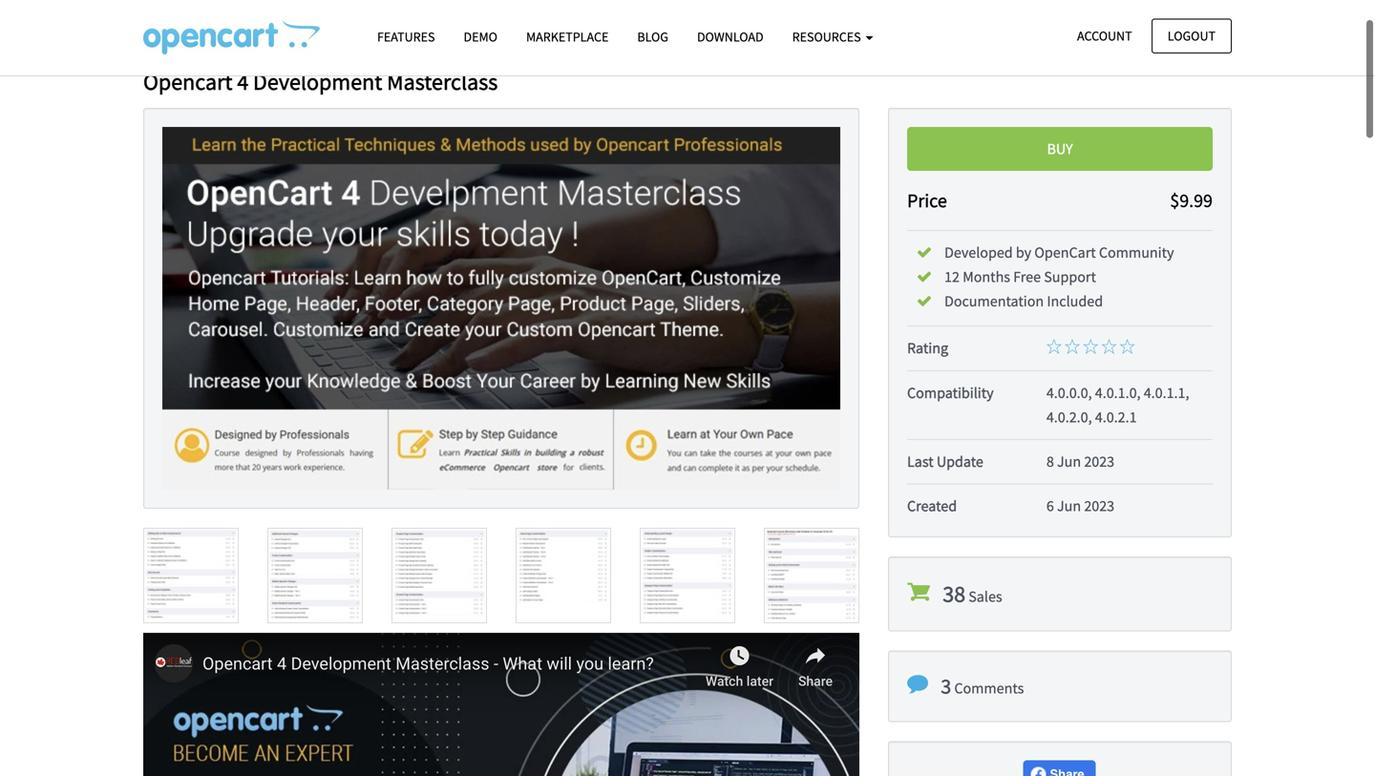 Task type: vqa. For each thing, say whether or not it's contained in the screenshot.


Task type: describe. For each thing, give the bounding box(es) containing it.
2023 for 6 jun 2023
[[1084, 497, 1114, 516]]

masterclass
[[387, 67, 498, 96]]

demo link
[[449, 20, 512, 54]]

opencart
[[1034, 243, 1096, 262]]

included
[[1047, 292, 1103, 311]]

3 comments
[[941, 673, 1024, 700]]

4.0.1.1,
[[1144, 383, 1189, 402]]

4.0.2.0,
[[1046, 408, 1092, 427]]

3 star light o image from the left
[[1101, 339, 1117, 354]]

$9.99
[[1170, 188, 1213, 212]]

months
[[963, 267, 1010, 286]]

last update
[[907, 452, 983, 471]]

1 star light o image from the left
[[1046, 339, 1062, 354]]

marketplace
[[526, 28, 609, 45]]

cart mini image
[[907, 581, 930, 604]]

buy
[[1047, 139, 1073, 158]]

opencart - opencart 4 development masterclass image
[[143, 20, 320, 54]]

logout link
[[1151, 19, 1232, 53]]

marketplace link
[[512, 20, 623, 54]]

compatibility
[[907, 383, 994, 402]]

rating
[[907, 339, 948, 358]]

opencart
[[143, 67, 233, 96]]

4.0.2.1
[[1095, 408, 1137, 427]]

price
[[907, 188, 947, 212]]

documentation
[[944, 292, 1044, 311]]

4.0.0.0,
[[1046, 383, 1092, 402]]

2 star light o image from the left
[[1083, 339, 1098, 354]]

blog link
[[623, 20, 683, 54]]

buy button
[[907, 127, 1213, 171]]

38 sales
[[943, 580, 1002, 608]]

developed
[[944, 243, 1013, 262]]

logout
[[1168, 27, 1216, 44]]

sales
[[969, 587, 1002, 606]]

account
[[1077, 27, 1132, 44]]

2023 for 8 jun 2023
[[1084, 452, 1114, 471]]

38
[[943, 580, 965, 608]]

blog
[[637, 28, 668, 45]]

3
[[941, 673, 951, 700]]

features
[[377, 28, 435, 45]]



Task type: locate. For each thing, give the bounding box(es) containing it.
community
[[1099, 243, 1174, 262]]

jun for 6
[[1057, 497, 1081, 516]]

jun for 8
[[1057, 452, 1081, 471]]

account link
[[1061, 19, 1148, 53]]

jun right 8
[[1057, 452, 1081, 471]]

resources
[[792, 28, 864, 45]]

1 jun from the top
[[1057, 452, 1081, 471]]

developed by opencart community 12 months free support documentation included
[[944, 243, 1174, 311]]

download link
[[683, 20, 778, 54]]

resources link
[[778, 20, 888, 54]]

jun right 6
[[1057, 497, 1081, 516]]

comments
[[954, 679, 1024, 698]]

4 star light o image from the left
[[1120, 339, 1135, 354]]

demo
[[464, 28, 497, 45]]

created
[[907, 497, 957, 516]]

by
[[1016, 243, 1031, 262]]

0 vertical spatial 2023
[[1084, 452, 1114, 471]]

4
[[237, 67, 249, 96]]

2023 down 4.0.2.1 at the bottom right
[[1084, 452, 1114, 471]]

star light o image
[[1046, 339, 1062, 354], [1083, 339, 1098, 354], [1101, 339, 1117, 354], [1120, 339, 1135, 354]]

2 2023 from the top
[[1084, 497, 1114, 516]]

2023
[[1084, 452, 1114, 471], [1084, 497, 1114, 516]]

comment image
[[907, 674, 928, 695]]

6
[[1046, 497, 1054, 516]]

star light o image
[[1065, 339, 1080, 354]]

opencart 4 development masterclass
[[143, 67, 498, 96]]

1 2023 from the top
[[1084, 452, 1114, 471]]

1 vertical spatial jun
[[1057, 497, 1081, 516]]

download
[[697, 28, 764, 45]]

4.0.1.0,
[[1095, 383, 1141, 402]]

2 jun from the top
[[1057, 497, 1081, 516]]

features link
[[363, 20, 449, 54]]

0 vertical spatial jun
[[1057, 452, 1081, 471]]

8
[[1046, 452, 1054, 471]]

4.0.0.0, 4.0.1.0, 4.0.1.1, 4.0.2.0, 4.0.2.1
[[1046, 383, 1189, 427]]

2023 down 8 jun 2023
[[1084, 497, 1114, 516]]

update
[[937, 452, 983, 471]]

free
[[1013, 267, 1041, 286]]

12
[[944, 267, 960, 286]]

1 vertical spatial 2023
[[1084, 497, 1114, 516]]

8 jun 2023
[[1046, 452, 1114, 471]]

6 jun 2023
[[1046, 497, 1114, 516]]

development
[[253, 67, 382, 96]]

opencart 4 development masterclass image
[[162, 127, 840, 490]]

last
[[907, 452, 934, 471]]

jun
[[1057, 452, 1081, 471], [1057, 497, 1081, 516]]

support
[[1044, 267, 1096, 286]]



